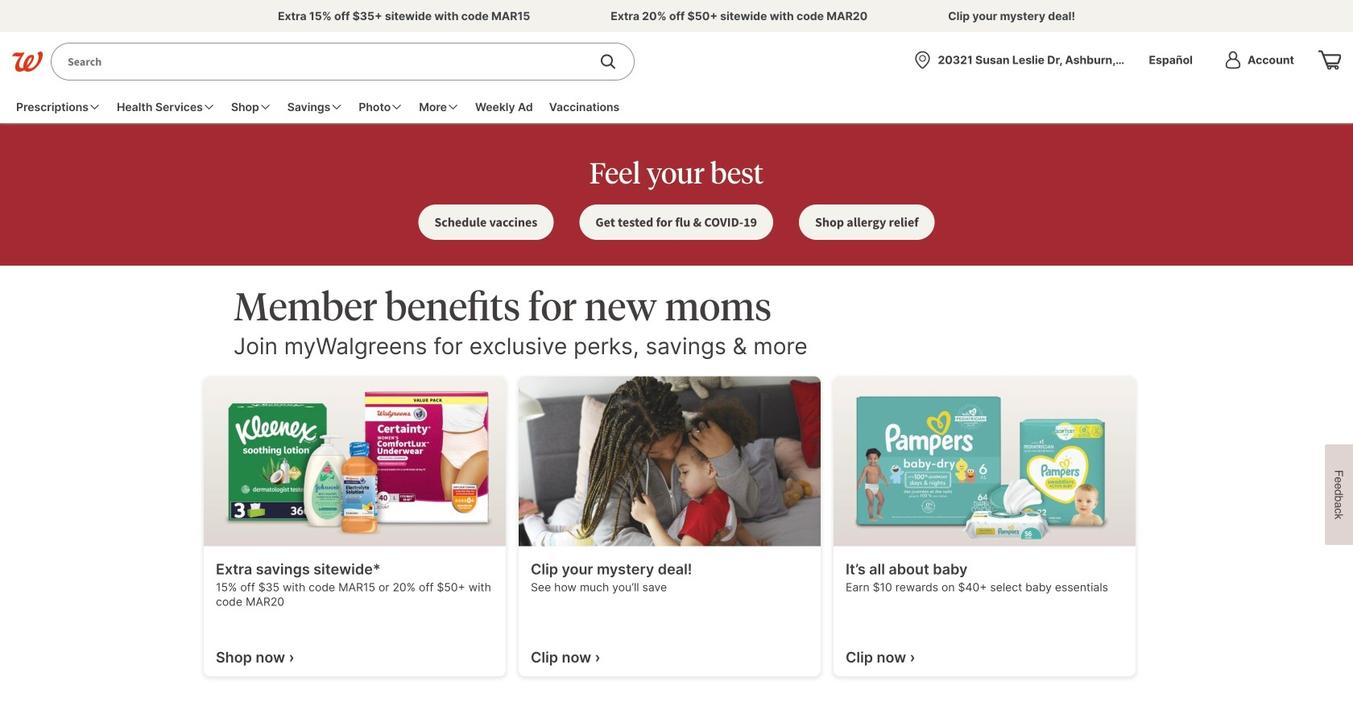 Task type: describe. For each thing, give the bounding box(es) containing it.
5% walgreens cash rewards image
[[519, 377, 821, 547]]

Search by keyword or item number text field
[[52, 44, 603, 80]]

walgreens: trusted since 1901 image
[[12, 52, 43, 72]]

top navigation with the logo, search field, account and cart element
[[0, 32, 1354, 123]]

account. element
[[1248, 54, 1295, 66]]



Task type: vqa. For each thing, say whether or not it's contained in the screenshot.
Search by keyword or item number text field
yes



Task type: locate. For each thing, give the bounding box(es) containing it.
search image
[[600, 54, 616, 70]]



